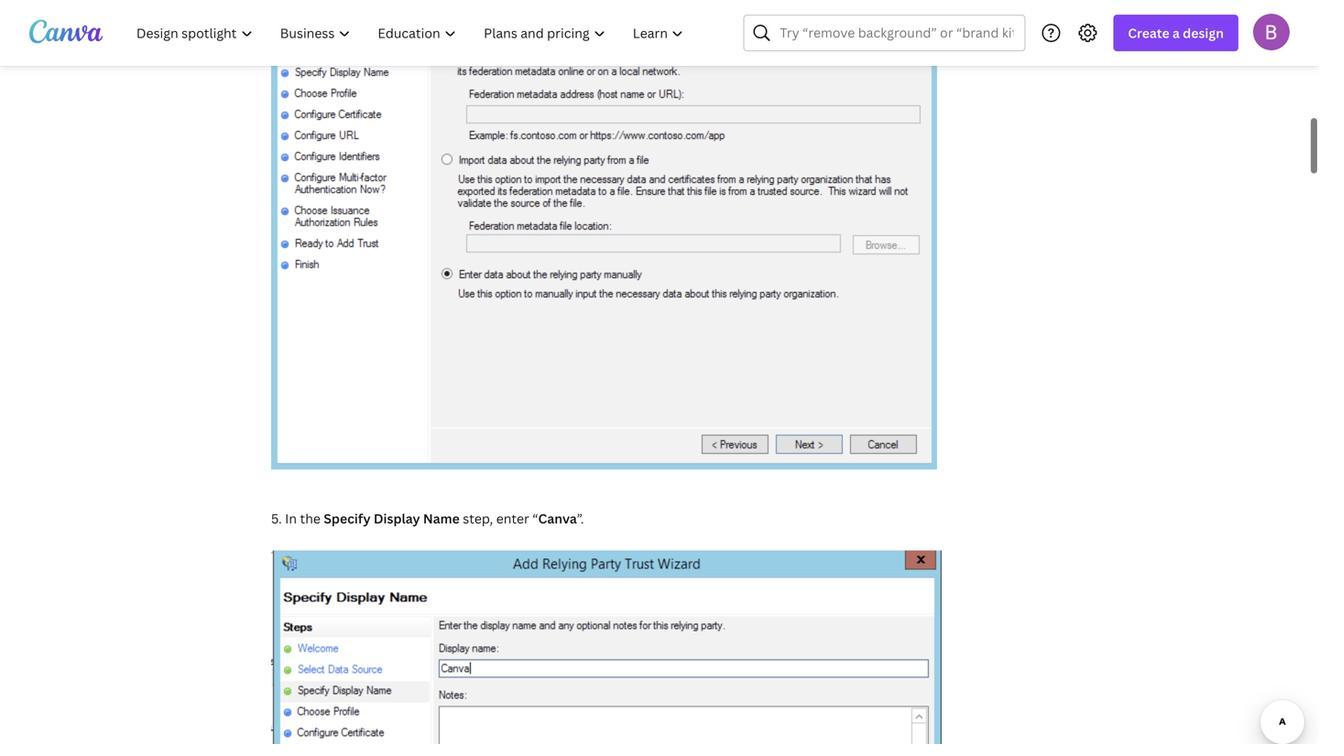 Task type: describe. For each thing, give the bounding box(es) containing it.
in
[[285, 511, 297, 528]]

display
[[374, 511, 420, 528]]

top level navigation element
[[125, 15, 700, 51]]

enter
[[496, 511, 530, 528]]

Try "remove background" or "brand kit" search field
[[780, 16, 1014, 50]]

"
[[533, 511, 538, 528]]



Task type: locate. For each thing, give the bounding box(es) containing it.
bob builder image
[[1254, 14, 1290, 50]]

specify
[[324, 511, 371, 528]]

create
[[1128, 24, 1170, 42]]

create a design
[[1128, 24, 1224, 42]]

5. in the specify display name step, enter " canva ".
[[271, 511, 584, 528]]

5.
[[271, 511, 282, 528]]

design
[[1183, 24, 1224, 42]]

the
[[300, 511, 321, 528]]

a
[[1173, 24, 1180, 42]]

canva
[[538, 511, 577, 528]]

create a design button
[[1114, 15, 1239, 51]]

".
[[577, 511, 584, 528]]

step,
[[463, 511, 493, 528]]

name
[[423, 511, 460, 528]]



Task type: vqa. For each thing, say whether or not it's contained in the screenshot.
5. IN THE SPECIFY DISPLAY NAME STEP, ENTER " CANVA ".
yes



